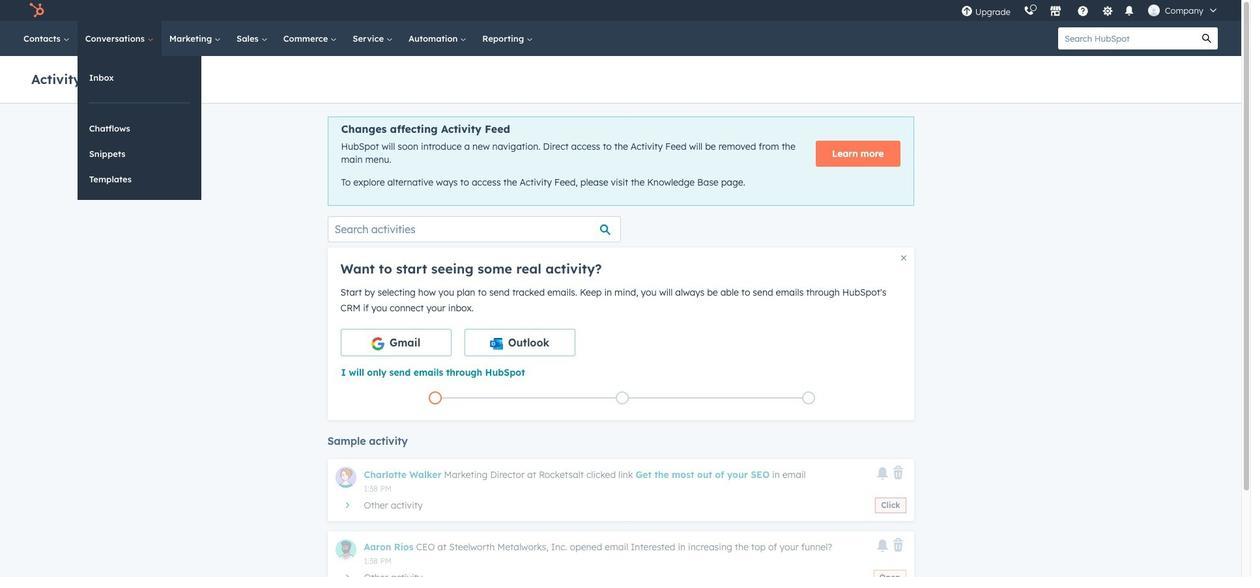 Task type: locate. For each thing, give the bounding box(es) containing it.
None checkbox
[[341, 329, 452, 357], [465, 329, 575, 357], [341, 329, 452, 357], [465, 329, 575, 357]]

Search activities search field
[[328, 216, 621, 242]]

jacob simon image
[[1149, 5, 1160, 16]]

list
[[342, 389, 903, 407]]

Search HubSpot search field
[[1059, 27, 1196, 50]]

menu
[[955, 0, 1226, 21]]

marketplaces image
[[1050, 6, 1062, 18]]

onboarding.steps.sendtrackedemailingmail.title image
[[619, 395, 626, 403]]



Task type: vqa. For each thing, say whether or not it's contained in the screenshot.
2nd Press to sort. image from the right
no



Task type: describe. For each thing, give the bounding box(es) containing it.
onboarding.steps.finalstep.title image
[[806, 395, 813, 403]]

close image
[[901, 255, 907, 261]]

conversations menu
[[77, 56, 201, 200]]



